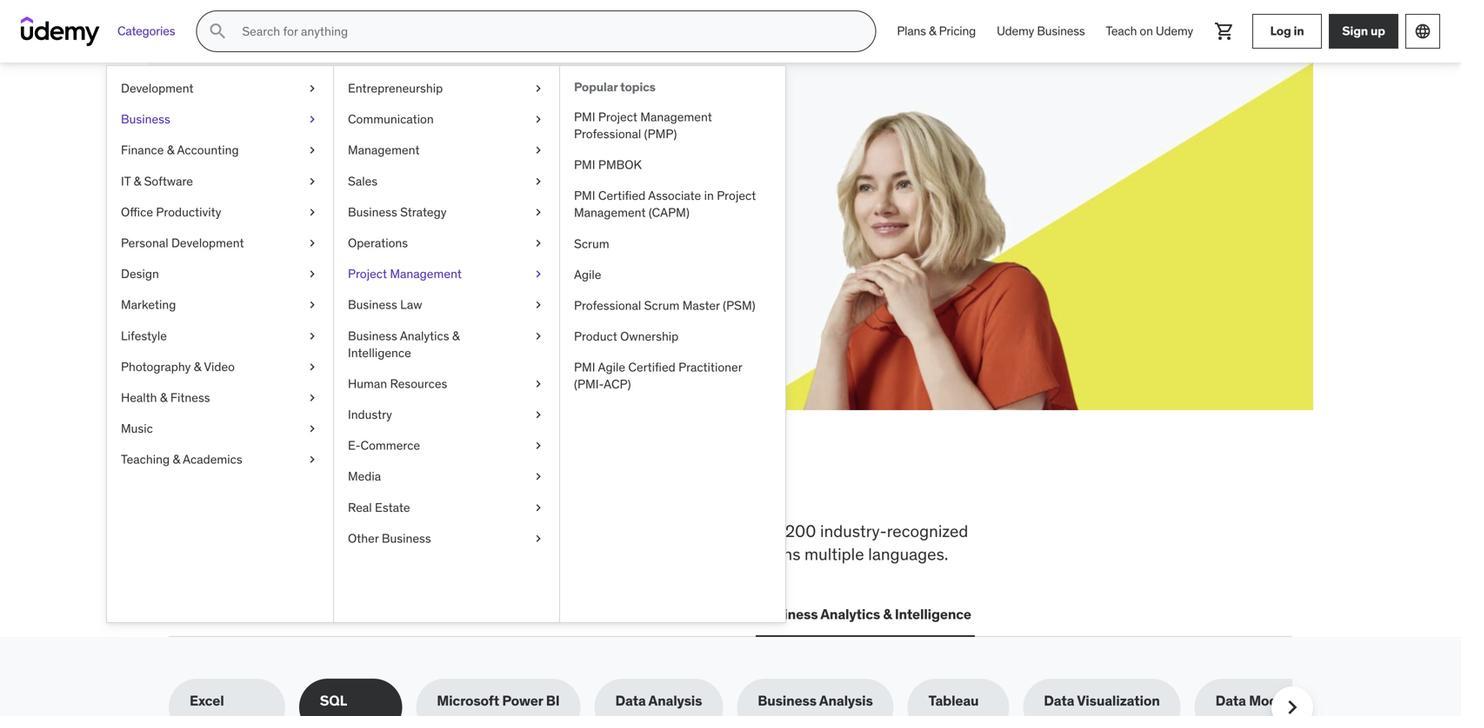 Task type: describe. For each thing, give the bounding box(es) containing it.
(psm)
[[723, 298, 756, 314]]

xsmall image for music
[[305, 421, 319, 438]]

pmi pmbok link
[[560, 150, 786, 181]]

video
[[204, 359, 235, 375]]

it certifications
[[312, 606, 415, 624]]

plans & pricing
[[897, 23, 976, 39]]

xsmall image for business strategy
[[532, 204, 546, 221]]

our
[[273, 544, 297, 565]]

pmi certified associate in project management (capm) link
[[560, 181, 786, 229]]

e-commerce
[[348, 438, 420, 454]]

media
[[348, 469, 381, 485]]

certified inside pmi agile certified practitioner (pmi-acp)
[[629, 360, 676, 376]]

marketing link
[[107, 290, 333, 321]]

Search for anything text field
[[239, 17, 855, 46]]

certifications
[[327, 606, 415, 624]]

at
[[513, 181, 525, 199]]

business law
[[348, 297, 422, 313]]

shopping cart with 0 items image
[[1215, 21, 1235, 42]]

management inside "pmi project management professional (pmp)"
[[641, 109, 712, 125]]

xsmall image for business
[[305, 111, 319, 128]]

next image
[[1279, 694, 1307, 717]]

certified inside pmi certified associate in project management (capm)
[[598, 188, 646, 204]]

xsmall image for communication
[[532, 111, 546, 128]]

teaching
[[121, 452, 170, 468]]

& inside button
[[883, 606, 892, 624]]

design link
[[107, 259, 333, 290]]

0 vertical spatial development
[[121, 80, 194, 96]]

with
[[370, 181, 396, 199]]

analytics for business analytics & intelligence button
[[821, 606, 881, 624]]

certifications,
[[169, 544, 269, 565]]

through
[[277, 201, 326, 219]]

management inside project management link
[[390, 266, 462, 282]]

e-commerce link
[[334, 431, 559, 462]]

1 vertical spatial your
[[282, 181, 308, 199]]

0 vertical spatial agile
[[574, 267, 602, 283]]

& for accounting
[[167, 142, 174, 158]]

pmi for pmi certified associate in project management (capm)
[[574, 188, 596, 204]]

pmbok
[[598, 157, 642, 173]]

analysis for business analysis
[[820, 693, 873, 711]]

& for pricing
[[929, 23, 937, 39]]

business strategy link
[[334, 197, 559, 228]]

estate
[[375, 500, 410, 516]]

categories button
[[107, 10, 186, 52]]

xsmall image for project management
[[532, 266, 546, 283]]

real estate
[[348, 500, 410, 516]]

it for it certifications
[[312, 606, 324, 624]]

xsmall image for human resources
[[532, 376, 546, 393]]

visualization
[[1077, 693, 1160, 711]]

for inside covering critical workplace skills to technical topics, including prep content for over 200 industry-recognized certifications, our catalog supports well-rounded professional development and spans multiple languages.
[[726, 521, 746, 542]]

0 horizontal spatial scrum
[[574, 236, 610, 252]]

excel
[[190, 693, 224, 711]]

leadership button
[[433, 594, 512, 636]]

xsmall image for personal development
[[305, 235, 319, 252]]

covering critical workplace skills to technical topics, including prep content for over 200 industry-recognized certifications, our catalog supports well-rounded professional development and spans multiple languages.
[[169, 521, 969, 565]]

practitioner
[[679, 360, 742, 376]]

office productivity link
[[107, 197, 333, 228]]

personal development
[[121, 235, 244, 251]]

professional inside "pmi project management professional (pmp)"
[[574, 126, 641, 142]]

personal
[[121, 235, 168, 251]]

health
[[121, 390, 157, 406]]

pmi agile certified practitioner (pmi-acp)
[[574, 360, 742, 393]]

product
[[574, 329, 617, 345]]

2 vertical spatial in
[[548, 464, 582, 509]]

professional scrum master (psm)
[[574, 298, 756, 314]]

udemy inside 'link'
[[997, 23, 1035, 39]]

business analytics & intelligence button
[[756, 594, 975, 636]]

& for academics
[[173, 452, 180, 468]]

the
[[226, 464, 282, 509]]

0 vertical spatial in
[[1294, 23, 1305, 39]]

topics
[[620, 79, 656, 95]]

communication button
[[632, 594, 742, 636]]

teaching & academics link
[[107, 445, 333, 476]]

finance
[[121, 142, 164, 158]]

udemy business link
[[987, 10, 1096, 52]]

topics,
[[503, 521, 552, 542]]

agile inside pmi agile certified practitioner (pmi-acp)
[[598, 360, 626, 376]]

pmi agile certified practitioner (pmi-acp) link
[[560, 352, 786, 401]]

up
[[1371, 23, 1386, 39]]

xsmall image for health & fitness
[[305, 390, 319, 407]]

intelligence for business analytics & intelligence button
[[895, 606, 972, 624]]

industry
[[348, 407, 392, 423]]

xsmall image for sales
[[532, 173, 546, 190]]

project inside "pmi project management professional (pmp)"
[[598, 109, 638, 125]]

& for video
[[194, 359, 201, 375]]

and
[[726, 544, 753, 565]]

business inside button
[[759, 606, 818, 624]]

music link
[[107, 414, 333, 445]]

project inside pmi certified associate in project management (capm)
[[717, 188, 756, 204]]

business link
[[107, 104, 333, 135]]

rounded
[[465, 544, 527, 565]]

over
[[750, 521, 782, 542]]

expand
[[231, 181, 278, 199]]

submit search image
[[207, 21, 228, 42]]

pmi project management professional (pmp) link
[[560, 102, 786, 150]]

real estate link
[[334, 493, 559, 524]]

future
[[429, 138, 514, 174]]

popular
[[574, 79, 618, 95]]

science
[[563, 606, 614, 624]]

recognized
[[887, 521, 969, 542]]

xsmall image for finance & accounting
[[305, 142, 319, 159]]

it & software link
[[107, 166, 333, 197]]

0 vertical spatial skills
[[288, 464, 382, 509]]

in inside pmi certified associate in project management (capm)
[[704, 188, 714, 204]]

udemy business
[[997, 23, 1085, 39]]

photography & video
[[121, 359, 235, 375]]

it & software
[[121, 173, 193, 189]]

skills
[[231, 138, 309, 174]]

place
[[657, 464, 748, 509]]

pricing
[[939, 23, 976, 39]]

topic filters element
[[169, 680, 1331, 717]]

real
[[348, 500, 372, 516]]

xsmall image for management
[[532, 142, 546, 159]]

microsoft power bi
[[437, 693, 560, 711]]

data science
[[529, 606, 614, 624]]

udemy image
[[21, 17, 100, 46]]

industry-
[[820, 521, 887, 542]]

starting
[[459, 181, 509, 199]]

sign up link
[[1329, 14, 1399, 49]]

it for it & software
[[121, 173, 131, 189]]

xsmall image for development
[[305, 80, 319, 97]]

accounting
[[177, 142, 239, 158]]

xsmall image for photography & video
[[305, 359, 319, 376]]

development
[[625, 544, 722, 565]]

data visualization
[[1044, 693, 1160, 711]]

log
[[1271, 23, 1292, 39]]

skills for your future expand your potential with a course. starting at just $12.99 through dec 15.
[[231, 138, 551, 219]]

spans
[[757, 544, 801, 565]]

sales link
[[334, 166, 559, 197]]

data modeling
[[1216, 693, 1310, 711]]

operations link
[[334, 228, 559, 259]]



Task type: locate. For each thing, give the bounding box(es) containing it.
xsmall image inside operations link
[[532, 235, 546, 252]]

1 vertical spatial it
[[312, 606, 324, 624]]

data for data analysis
[[616, 693, 646, 711]]

0 vertical spatial it
[[121, 173, 131, 189]]

& up office
[[134, 173, 141, 189]]

0 vertical spatial project
[[598, 109, 638, 125]]

photography & video link
[[107, 352, 333, 383]]

xsmall image
[[305, 80, 319, 97], [532, 80, 546, 97], [305, 111, 319, 128], [532, 111, 546, 128], [305, 142, 319, 159], [532, 142, 546, 159], [532, 173, 546, 190], [305, 235, 319, 252], [305, 266, 319, 283], [532, 266, 546, 283], [305, 297, 319, 314], [532, 297, 546, 314], [305, 328, 319, 345], [305, 359, 319, 376], [532, 376, 546, 393], [532, 407, 546, 424], [305, 421, 319, 438], [305, 452, 319, 469], [532, 500, 546, 517], [532, 531, 546, 548]]

pmi for pmi agile certified practitioner (pmi-acp)
[[574, 360, 596, 376]]

xsmall image for it & software
[[305, 173, 319, 190]]

pmi pmbok
[[574, 157, 642, 173]]

web development
[[172, 606, 292, 624]]

productivity
[[156, 204, 221, 220]]

product ownership
[[574, 329, 679, 345]]

1 vertical spatial scrum
[[644, 298, 680, 314]]

(pmi-
[[574, 377, 604, 393]]

scrum link
[[560, 229, 786, 260]]

communication down development
[[635, 606, 738, 624]]

xsmall image for e-commerce
[[532, 438, 546, 455]]

in
[[1294, 23, 1305, 39], [704, 188, 714, 204], [548, 464, 582, 509]]

xsmall image inside real estate link
[[532, 500, 546, 517]]

$12.99
[[231, 201, 274, 219]]

development for personal
[[171, 235, 244, 251]]

intelligence
[[348, 345, 411, 361], [895, 606, 972, 624]]

1 pmi from the top
[[574, 109, 596, 125]]

analytics down the multiple
[[821, 606, 881, 624]]

technical
[[432, 521, 499, 542]]

business analytics & intelligence up human resources
[[348, 328, 460, 361]]

sign up
[[1343, 23, 1386, 39]]

e-
[[348, 438, 361, 454]]

xsmall image inside the human resources link
[[532, 376, 546, 393]]

pmi down pmi pmbok
[[574, 188, 596, 204]]

1 vertical spatial intelligence
[[895, 606, 972, 624]]

law
[[400, 297, 422, 313]]

0 horizontal spatial intelligence
[[348, 345, 411, 361]]

1 udemy from the left
[[997, 23, 1035, 39]]

1 horizontal spatial intelligence
[[895, 606, 972, 624]]

supports
[[360, 544, 425, 565]]

office productivity
[[121, 204, 221, 220]]

1 horizontal spatial business analytics & intelligence
[[759, 606, 972, 624]]

1 vertical spatial business analytics & intelligence
[[759, 606, 972, 624]]

1 horizontal spatial project
[[598, 109, 638, 125]]

plans
[[897, 23, 926, 39]]

2 udemy from the left
[[1156, 23, 1194, 39]]

data for data visualization
[[1044, 693, 1075, 711]]

pmi left pmbok
[[574, 157, 596, 173]]

& for software
[[134, 173, 141, 189]]

0 horizontal spatial analysis
[[649, 693, 702, 711]]

3 pmi from the top
[[574, 188, 596, 204]]

bi
[[546, 693, 560, 711]]

xsmall image inside other business link
[[532, 531, 546, 548]]

xsmall image inside office productivity "link"
[[305, 204, 319, 221]]

0 vertical spatial certified
[[598, 188, 646, 204]]

1 vertical spatial certified
[[629, 360, 676, 376]]

in up the including
[[548, 464, 582, 509]]

catalog
[[301, 544, 356, 565]]

acp)
[[604, 377, 631, 393]]

operations
[[348, 235, 408, 251]]

development
[[121, 80, 194, 96], [171, 235, 244, 251], [205, 606, 292, 624]]

pmi for pmi pmbok
[[574, 157, 596, 173]]

1 horizontal spatial your
[[360, 138, 423, 174]]

teach
[[1106, 23, 1137, 39]]

& right the 'finance' at the top of the page
[[167, 142, 174, 158]]

management down pmi pmbok
[[574, 205, 646, 221]]

& right plans
[[929, 23, 937, 39]]

project down 'operations'
[[348, 266, 387, 282]]

intelligence up human
[[348, 345, 411, 361]]

analytics inside button
[[821, 606, 881, 624]]

0 horizontal spatial analytics
[[400, 328, 449, 344]]

2 vertical spatial development
[[205, 606, 292, 624]]

xsmall image
[[305, 173, 319, 190], [305, 204, 319, 221], [532, 204, 546, 221], [532, 235, 546, 252], [532, 328, 546, 345], [305, 390, 319, 407], [532, 438, 546, 455], [532, 469, 546, 486]]

master
[[683, 298, 720, 314]]

associate
[[648, 188, 701, 204]]

udemy right pricing
[[997, 23, 1035, 39]]

for up and
[[726, 521, 746, 542]]

xsmall image for office productivity
[[305, 204, 319, 221]]

1 vertical spatial for
[[726, 521, 746, 542]]

pmi inside pmi certified associate in project management (capm)
[[574, 188, 596, 204]]

communication for communication button
[[635, 606, 738, 624]]

xsmall image for teaching & academics
[[305, 452, 319, 469]]

0 vertical spatial intelligence
[[348, 345, 411, 361]]

data analysis
[[616, 693, 702, 711]]

skills
[[288, 464, 382, 509], [372, 521, 409, 542]]

0 horizontal spatial your
[[282, 181, 308, 199]]

business analytics & intelligence down the multiple
[[759, 606, 972, 624]]

0 horizontal spatial business analytics & intelligence
[[348, 328, 460, 361]]

media link
[[334, 462, 559, 493]]

xsmall image inside teaching & academics link
[[305, 452, 319, 469]]

in right associate
[[704, 188, 714, 204]]

1 horizontal spatial it
[[312, 606, 324, 624]]

xsmall image inside e-commerce link
[[532, 438, 546, 455]]

0 horizontal spatial for
[[315, 138, 355, 174]]

xsmall image inside business analytics & intelligence link
[[532, 328, 546, 345]]

data inside 'button'
[[529, 606, 560, 624]]

xsmall image inside project management link
[[532, 266, 546, 283]]

intelligence down languages.
[[895, 606, 972, 624]]

0 vertical spatial business analytics & intelligence
[[348, 328, 460, 361]]

0 horizontal spatial udemy
[[997, 23, 1035, 39]]

15.
[[357, 201, 374, 219]]

intelligence for business analytics & intelligence link on the left of the page
[[348, 345, 411, 361]]

& right health
[[160, 390, 168, 406]]

xsmall image for design
[[305, 266, 319, 283]]

0 vertical spatial scrum
[[574, 236, 610, 252]]

xsmall image inside development link
[[305, 80, 319, 97]]

business analytics & intelligence link
[[334, 321, 559, 369]]

0 vertical spatial communication
[[348, 111, 434, 127]]

intelligence inside button
[[895, 606, 972, 624]]

1 vertical spatial skills
[[372, 521, 409, 542]]

data for data modeling
[[1216, 693, 1247, 711]]

certified
[[598, 188, 646, 204], [629, 360, 676, 376]]

tableau
[[929, 693, 979, 711]]

pmi for pmi project management professional (pmp)
[[574, 109, 596, 125]]

2 pmi from the top
[[574, 157, 596, 173]]

project management element
[[559, 66, 786, 623]]

management inside pmi certified associate in project management (capm)
[[574, 205, 646, 221]]

communication
[[348, 111, 434, 127], [635, 606, 738, 624]]

in right log
[[1294, 23, 1305, 39]]

agile up product
[[574, 267, 602, 283]]

management link
[[334, 135, 559, 166]]

udemy
[[997, 23, 1035, 39], [1156, 23, 1194, 39]]

xsmall image inside industry link
[[532, 407, 546, 424]]

& right the teaching
[[173, 452, 180, 468]]

pmi inside "pmi project management professional (pmp)"
[[574, 109, 596, 125]]

xsmall image inside 'media' "link"
[[532, 469, 546, 486]]

xsmall image for industry
[[532, 407, 546, 424]]

development right web
[[205, 606, 292, 624]]

communication link
[[334, 104, 559, 135]]

communication down entrepreneurship
[[348, 111, 434, 127]]

1 vertical spatial communication
[[635, 606, 738, 624]]

communication for "communication" link
[[348, 111, 434, 127]]

2 horizontal spatial project
[[717, 188, 756, 204]]

1 horizontal spatial analytics
[[821, 606, 881, 624]]

log in
[[1271, 23, 1305, 39]]

xsmall image inside marketing link
[[305, 297, 319, 314]]

certified down ownership
[[629, 360, 676, 376]]

multiple
[[805, 544, 865, 565]]

data left modeling
[[1216, 693, 1247, 711]]

development inside button
[[205, 606, 292, 624]]

data right "bi"
[[616, 693, 646, 711]]

1 professional from the top
[[574, 126, 641, 142]]

business analytics & intelligence for business analytics & intelligence link on the left of the page
[[348, 328, 460, 361]]

health & fitness link
[[107, 383, 333, 414]]

xsmall image for lifestyle
[[305, 328, 319, 345]]

agile link
[[560, 260, 786, 291]]

xsmall image for entrepreneurship
[[532, 80, 546, 97]]

& left video
[[194, 359, 201, 375]]

1 vertical spatial agile
[[598, 360, 626, 376]]

xsmall image inside photography & video link
[[305, 359, 319, 376]]

for up potential
[[315, 138, 355, 174]]

human
[[348, 376, 387, 392]]

pmi certified associate in project management (capm)
[[574, 188, 756, 221]]

your up with
[[360, 138, 423, 174]]

teaching & academics
[[121, 452, 242, 468]]

0 horizontal spatial project
[[348, 266, 387, 282]]

microsoft
[[437, 693, 499, 711]]

xsmall image inside the business strategy 'link'
[[532, 204, 546, 221]]

resources
[[390, 376, 448, 392]]

professional up product
[[574, 298, 641, 314]]

udemy right on
[[1156, 23, 1194, 39]]

sql
[[320, 693, 347, 711]]

xsmall image inside entrepreneurship link
[[532, 80, 546, 97]]

xsmall image inside it & software link
[[305, 173, 319, 190]]

sales
[[348, 173, 378, 189]]

business inside topic filters element
[[758, 693, 817, 711]]

critical
[[239, 521, 288, 542]]

analytics for business analytics & intelligence link on the left of the page
[[400, 328, 449, 344]]

xsmall image for marketing
[[305, 297, 319, 314]]

human resources link
[[334, 369, 559, 400]]

skills inside covering critical workplace skills to technical topics, including prep content for over 200 industry-recognized certifications, our catalog supports well-rounded professional development and spans multiple languages.
[[372, 521, 409, 542]]

choose a language image
[[1415, 23, 1432, 40]]

data for data science
[[529, 606, 560, 624]]

1 horizontal spatial analysis
[[820, 693, 873, 711]]

pmi up (pmi-
[[574, 360, 596, 376]]

0 vertical spatial your
[[360, 138, 423, 174]]

ownership
[[620, 329, 679, 345]]

photography
[[121, 359, 191, 375]]

xsmall image inside design link
[[305, 266, 319, 283]]

xsmall image inside business law link
[[532, 297, 546, 314]]

development down categories dropdown button
[[121, 80, 194, 96]]

1 vertical spatial development
[[171, 235, 244, 251]]

xsmall image inside "communication" link
[[532, 111, 546, 128]]

0 horizontal spatial in
[[548, 464, 582, 509]]

it up office
[[121, 173, 131, 189]]

business analytics & intelligence inside button
[[759, 606, 972, 624]]

2 vertical spatial project
[[348, 266, 387, 282]]

xsmall image inside music 'link'
[[305, 421, 319, 438]]

xsmall image for operations
[[532, 235, 546, 252]]

management up (pmp)
[[641, 109, 712, 125]]

& for fitness
[[160, 390, 168, 406]]

management up law
[[390, 266, 462, 282]]

development for web
[[205, 606, 292, 624]]

management up sales
[[348, 142, 420, 158]]

business analytics & intelligence for business analytics & intelligence button
[[759, 606, 972, 624]]

1 analysis from the left
[[649, 693, 702, 711]]

0 vertical spatial professional
[[574, 126, 641, 142]]

management inside management link
[[348, 142, 420, 158]]

project
[[598, 109, 638, 125], [717, 188, 756, 204], [348, 266, 387, 282]]

project down the popular topics
[[598, 109, 638, 125]]

1 horizontal spatial communication
[[635, 606, 738, 624]]

it inside button
[[312, 606, 324, 624]]

development down office productivity "link"
[[171, 235, 244, 251]]

xsmall image for other business
[[532, 531, 546, 548]]

scrum down pmi pmbok
[[574, 236, 610, 252]]

dec
[[329, 201, 354, 219]]

xsmall image for real estate
[[532, 500, 546, 517]]

sign
[[1343, 23, 1369, 39]]

entrepreneurship
[[348, 80, 443, 96]]

a
[[400, 181, 407, 199]]

1 vertical spatial professional
[[574, 298, 641, 314]]

course.
[[410, 181, 456, 199]]

your up through at the top of the page
[[282, 181, 308, 199]]

2 analysis from the left
[[820, 693, 873, 711]]

& down languages.
[[883, 606, 892, 624]]

health & fitness
[[121, 390, 210, 406]]

analytics down law
[[400, 328, 449, 344]]

it left the certifications
[[312, 606, 324, 624]]

xsmall image for media
[[532, 469, 546, 486]]

xsmall image inside management link
[[532, 142, 546, 159]]

pmi down popular
[[574, 109, 596, 125]]

for inside skills for your future expand your potential with a course. starting at just $12.99 through dec 15.
[[315, 138, 355, 174]]

& down business law link
[[452, 328, 460, 344]]

project management link
[[334, 259, 559, 290]]

0 horizontal spatial it
[[121, 173, 131, 189]]

0 horizontal spatial communication
[[348, 111, 434, 127]]

certified down pmbok
[[598, 188, 646, 204]]

xsmall image inside sales "link"
[[532, 173, 546, 190]]

human resources
[[348, 376, 448, 392]]

data science button
[[526, 594, 618, 636]]

personal development link
[[107, 228, 333, 259]]

pmi
[[574, 109, 596, 125], [574, 157, 596, 173], [574, 188, 596, 204], [574, 360, 596, 376]]

analysis for data analysis
[[649, 693, 702, 711]]

xsmall image for business analytics & intelligence
[[532, 328, 546, 345]]

skills up supports on the bottom of page
[[372, 521, 409, 542]]

2 horizontal spatial in
[[1294, 23, 1305, 39]]

(capm)
[[649, 205, 690, 221]]

0 vertical spatial analytics
[[400, 328, 449, 344]]

0 vertical spatial for
[[315, 138, 355, 174]]

agile up acp)
[[598, 360, 626, 376]]

data left the visualization
[[1044, 693, 1075, 711]]

1 horizontal spatial for
[[726, 521, 746, 542]]

xsmall image inside health & fitness link
[[305, 390, 319, 407]]

xsmall image inside business link
[[305, 111, 319, 128]]

1 vertical spatial analytics
[[821, 606, 881, 624]]

1 horizontal spatial in
[[704, 188, 714, 204]]

xsmall image inside lifestyle link
[[305, 328, 319, 345]]

covering
[[169, 521, 235, 542]]

1 horizontal spatial scrum
[[644, 298, 680, 314]]

project right associate
[[717, 188, 756, 204]]

pmi inside pmi agile certified practitioner (pmi-acp)
[[574, 360, 596, 376]]

1 vertical spatial in
[[704, 188, 714, 204]]

professional up pmi pmbok
[[574, 126, 641, 142]]

xsmall image inside finance & accounting link
[[305, 142, 319, 159]]

1 horizontal spatial udemy
[[1156, 23, 1194, 39]]

fitness
[[170, 390, 210, 406]]

it certifications button
[[309, 594, 419, 636]]

4 pmi from the top
[[574, 360, 596, 376]]

data left science
[[529, 606, 560, 624]]

1 vertical spatial project
[[717, 188, 756, 204]]

potential
[[312, 181, 367, 199]]

xsmall image for business law
[[532, 297, 546, 314]]

scrum down agile link
[[644, 298, 680, 314]]

xsmall image inside "personal development" link
[[305, 235, 319, 252]]

skills down the e- at the left bottom of page
[[288, 464, 382, 509]]

communication inside button
[[635, 606, 738, 624]]

2 professional from the top
[[574, 298, 641, 314]]



Task type: vqa. For each thing, say whether or not it's contained in the screenshot.
in
yes



